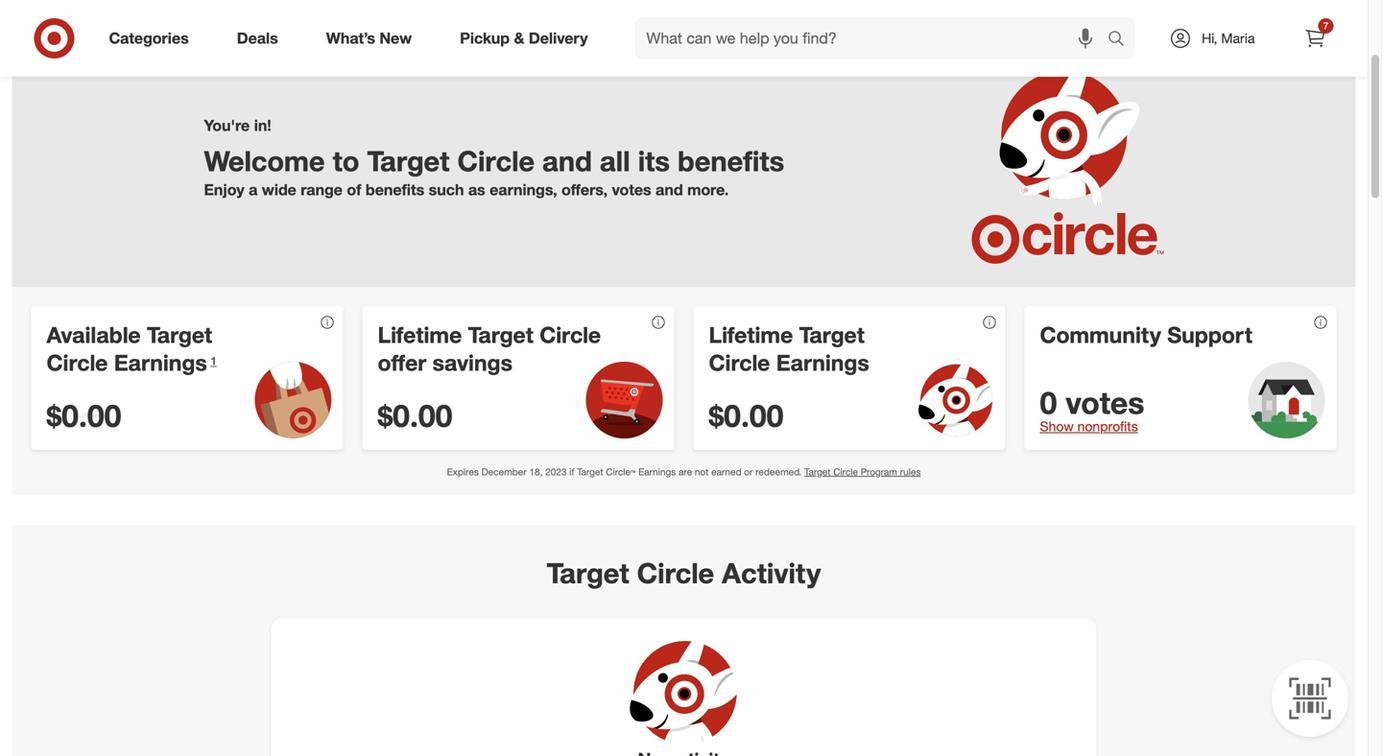 Task type: vqa. For each thing, say whether or not it's contained in the screenshot.
the Puff Heart Crossbody Bag - Wild Fable™ Blue Image
no



Task type: locate. For each thing, give the bounding box(es) containing it.
not
[[695, 466, 709, 478]]

votes
[[612, 180, 651, 199], [1066, 384, 1145, 422]]

and
[[542, 144, 592, 178], [656, 180, 683, 199]]

earned
[[711, 466, 741, 478]]

1 horizontal spatial and
[[656, 180, 683, 199]]

lifetime target
[[709, 322, 865, 349]]

$0.00 down offer savings
[[378, 397, 452, 435]]

0 horizontal spatial votes
[[612, 180, 651, 199]]

circle up as
[[457, 144, 535, 178]]

nonprofits
[[1077, 418, 1138, 435]]

7 link
[[1294, 17, 1337, 60]]

support
[[1167, 322, 1253, 349]]

$0.00 for lifetime target circle offer savings
[[378, 397, 452, 435]]

3 $0.00 from the left
[[709, 397, 784, 435]]

lifetime target circle offer savings
[[378, 322, 601, 376]]

a
[[249, 180, 258, 199]]

2 vertical spatial circle
[[637, 556, 714, 590]]

categories
[[109, 29, 189, 48]]

0 horizontal spatial circle
[[457, 144, 535, 178]]

votes down the all at the top of the page
[[612, 180, 651, 199]]

$0.00 down available target circle earnings 1
[[47, 397, 121, 435]]

1 horizontal spatial benefits
[[678, 144, 784, 178]]

circle earnings down available target
[[47, 349, 207, 376]]

2 circle earnings from the left
[[709, 349, 869, 376]]

benefits up more. at top
[[678, 144, 784, 178]]

benefits right of
[[366, 180, 424, 199]]

2 $0.00 from the left
[[378, 397, 452, 435]]

circle earnings inside available target circle earnings 1
[[47, 349, 207, 376]]

all
[[600, 144, 630, 178]]

circle earnings
[[47, 349, 207, 376], [709, 349, 869, 376]]

circle earnings down the lifetime target
[[709, 349, 869, 376]]

$0.00 up or
[[709, 397, 784, 435]]

activity
[[722, 556, 821, 590]]

0 horizontal spatial and
[[542, 144, 592, 178]]

wide
[[262, 180, 296, 199]]

what's new link
[[310, 17, 436, 60]]

1 horizontal spatial circle earnings
[[709, 349, 869, 376]]

1 vertical spatial circle
[[833, 466, 858, 478]]

$0.00
[[47, 397, 121, 435], [378, 397, 452, 435], [709, 397, 784, 435]]

1 horizontal spatial circle
[[637, 556, 714, 590]]

available target circle earnings 1
[[47, 322, 217, 376]]

circle inside you're in! welcome to target circle and all its benefits enjoy a wide range of benefits such as earnings, offers, votes and more.
[[457, 144, 535, 178]]

and up the offers,
[[542, 144, 592, 178]]

votes inside 0 votes show nonprofits
[[1066, 384, 1145, 422]]

search
[[1099, 31, 1145, 49]]

0 horizontal spatial $0.00
[[47, 397, 121, 435]]

more.
[[687, 180, 729, 199]]

circle
[[457, 144, 535, 178], [833, 466, 858, 478], [637, 556, 714, 590]]

what's new
[[326, 29, 412, 48]]

0 vertical spatial and
[[542, 144, 592, 178]]

earnings,
[[490, 180, 557, 199]]

2 horizontal spatial circle
[[833, 466, 858, 478]]

2 horizontal spatial $0.00
[[709, 397, 784, 435]]

0 vertical spatial benefits
[[678, 144, 784, 178]]

lifetime target circle earnings
[[709, 322, 869, 376]]

circle earnings for available target
[[47, 349, 207, 376]]

1 vertical spatial benefits
[[366, 180, 424, 199]]

target
[[367, 144, 450, 178], [577, 466, 603, 478], [804, 466, 831, 478], [547, 556, 629, 590]]

community
[[1040, 322, 1161, 349]]

1 circle earnings from the left
[[47, 349, 207, 376]]

&
[[514, 29, 524, 48]]

What can we help you find? suggestions appear below search field
[[635, 17, 1113, 60]]

earnings
[[638, 466, 676, 478]]

0
[[1040, 384, 1057, 422]]

pickup & delivery
[[460, 29, 588, 48]]

lifetime target circle
[[378, 322, 601, 349]]

new
[[379, 29, 412, 48]]

$0.00 for lifetime target circle earnings
[[709, 397, 784, 435]]

circle earnings for lifetime target
[[709, 349, 869, 376]]

search button
[[1099, 17, 1145, 63]]

pickup & delivery link
[[444, 17, 612, 60]]

offer savings
[[378, 349, 512, 376]]

1 horizontal spatial $0.00
[[378, 397, 452, 435]]

enjoy
[[204, 180, 244, 199]]

as
[[468, 180, 485, 199]]

votes inside you're in! welcome to target circle and all its benefits enjoy a wide range of benefits such as earnings, offers, votes and more.
[[612, 180, 651, 199]]

and down its
[[656, 180, 683, 199]]

2023
[[545, 466, 567, 478]]

votes right 0
[[1066, 384, 1145, 422]]

benefits
[[678, 144, 784, 178], [366, 180, 424, 199]]

0 horizontal spatial circle earnings
[[47, 349, 207, 376]]

1 horizontal spatial votes
[[1066, 384, 1145, 422]]

1 vertical spatial votes
[[1066, 384, 1145, 422]]

or
[[744, 466, 753, 478]]

circle left activity
[[637, 556, 714, 590]]

hi, maria
[[1202, 30, 1255, 47]]

circle left program on the right bottom
[[833, 466, 858, 478]]

community support
[[1040, 322, 1253, 349]]

0 vertical spatial votes
[[612, 180, 651, 199]]

1 vertical spatial and
[[656, 180, 683, 199]]

0 vertical spatial circle
[[457, 144, 535, 178]]



Task type: describe. For each thing, give the bounding box(es) containing it.
to
[[333, 144, 359, 178]]

offers,
[[561, 180, 608, 199]]

show nonprofits link
[[1040, 418, 1138, 435]]

you're in! welcome to target circle and all its benefits enjoy a wide range of benefits such as earnings, offers, votes and more.
[[204, 116, 784, 199]]

expires
[[447, 466, 479, 478]]

redeemed.
[[755, 466, 802, 478]]

available target
[[47, 322, 212, 349]]

target circle activity
[[547, 556, 821, 590]]

pickup
[[460, 29, 510, 48]]

maria
[[1221, 30, 1255, 47]]

deals link
[[220, 17, 302, 60]]

you're
[[204, 116, 250, 135]]

what's
[[326, 29, 375, 48]]

1
[[210, 354, 217, 368]]

0 horizontal spatial benefits
[[366, 180, 424, 199]]

expires december 18, 2023 if target circle™ earnings are not earned or redeemed. target circle program rules
[[447, 466, 921, 478]]

deals
[[237, 29, 278, 48]]

18,
[[529, 466, 543, 478]]

its
[[638, 144, 670, 178]]

program
[[861, 466, 897, 478]]

categories link
[[93, 17, 213, 60]]

0 votes show nonprofits
[[1040, 384, 1145, 435]]

in!
[[254, 116, 271, 135]]

delivery
[[529, 29, 588, 48]]

circle™
[[606, 466, 636, 478]]

hi,
[[1202, 30, 1217, 47]]

1 $0.00 from the left
[[47, 397, 121, 435]]

7
[[1323, 20, 1329, 32]]

if
[[569, 466, 574, 478]]

of
[[347, 180, 361, 199]]

target inside you're in! welcome to target circle and all its benefits enjoy a wide range of benefits such as earnings, offers, votes and more.
[[367, 144, 450, 178]]

welcome
[[204, 144, 325, 178]]

target circle program rules link
[[804, 466, 921, 478]]

are
[[679, 466, 692, 478]]

rules
[[900, 466, 921, 478]]

range
[[301, 180, 343, 199]]

such
[[429, 180, 464, 199]]

show
[[1040, 418, 1074, 435]]

december
[[481, 466, 527, 478]]

1 link
[[210, 354, 217, 368]]



